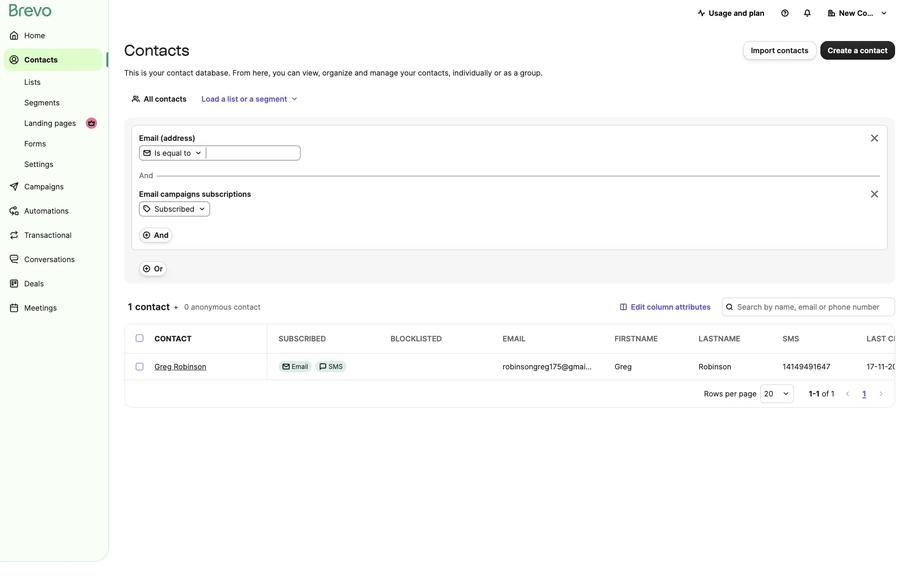 Task type: vqa. For each thing, say whether or not it's contained in the screenshot.
middle 'Email'
yes



Task type: locate. For each thing, give the bounding box(es) containing it.
contacts
[[777, 46, 809, 55], [155, 94, 187, 104]]

1 contact + 0 anonymous contact
[[128, 302, 261, 313]]

your
[[149, 68, 165, 78], [400, 68, 416, 78]]

1 vertical spatial email
[[139, 190, 159, 199]]

transactional
[[24, 231, 72, 240]]

segments
[[24, 98, 60, 107]]

1 vertical spatial or
[[240, 94, 248, 104]]

segments link
[[4, 93, 103, 112]]

is equal to button
[[140, 148, 206, 159]]

greg down firstname
[[615, 362, 632, 372]]

greg down contact
[[155, 362, 172, 372]]

manage
[[370, 68, 398, 78]]

17-11-2023
[[867, 362, 907, 372]]

0 horizontal spatial and
[[139, 171, 153, 180]]

robinson down contact
[[174, 362, 206, 372]]

contacts for import contacts
[[777, 46, 809, 55]]

1-1 of 1
[[809, 389, 835, 399]]

1 horizontal spatial robinson
[[699, 362, 732, 372]]

company
[[858, 8, 892, 18]]

subscribed button
[[140, 204, 210, 215]]

create
[[828, 46, 853, 55]]

1 horizontal spatial your
[[400, 68, 416, 78]]

1 horizontal spatial greg
[[615, 362, 632, 372]]

contacts inside button
[[777, 46, 809, 55]]

1 greg from the left
[[155, 362, 172, 372]]

2 robinson from the left
[[699, 362, 732, 372]]

or left as on the top of page
[[494, 68, 502, 78]]

2 left___c25ys image from the left
[[319, 363, 327, 371]]

per
[[726, 389, 737, 399]]

0 horizontal spatial greg
[[155, 362, 172, 372]]

greg for greg
[[615, 362, 632, 372]]

rows per page
[[704, 389, 757, 399]]

or inside button
[[240, 94, 248, 104]]

contacts right import
[[777, 46, 809, 55]]

your right is
[[149, 68, 165, 78]]

1 vertical spatial sms
[[329, 363, 343, 371]]

1
[[128, 302, 133, 313], [817, 389, 820, 399], [832, 389, 835, 399], [863, 389, 867, 399]]

1 your from the left
[[149, 68, 165, 78]]

1 horizontal spatial contacts
[[777, 46, 809, 55]]

transactional link
[[4, 224, 103, 247]]

and inside button
[[154, 231, 169, 240]]

0 vertical spatial sms
[[783, 334, 800, 344]]

contacts up is
[[124, 42, 189, 59]]

email up is
[[139, 134, 159, 143]]

2 vertical spatial email
[[292, 363, 308, 371]]

contacts for all contacts
[[155, 94, 187, 104]]

your right the manage
[[400, 68, 416, 78]]

greg robinson link
[[155, 361, 206, 373]]

home
[[24, 31, 45, 40]]

1 horizontal spatial and
[[154, 231, 169, 240]]

all contacts
[[144, 94, 187, 104]]

email down subscribed
[[292, 363, 308, 371]]

is
[[155, 149, 160, 158]]

deals
[[24, 279, 44, 289]]

column
[[647, 303, 674, 312]]

2 greg from the left
[[615, 362, 632, 372]]

0 horizontal spatial contacts
[[24, 55, 58, 64]]

conversations link
[[4, 248, 103, 271]]

left___c25ys image for email
[[283, 363, 290, 371]]

0 vertical spatial or
[[494, 68, 502, 78]]

1 vertical spatial contacts
[[155, 94, 187, 104]]

contact inside the 1 contact + 0 anonymous contact
[[234, 303, 261, 312]]

contact right the create
[[860, 46, 888, 55]]

conversations
[[24, 255, 75, 264]]

blocklisted
[[391, 334, 442, 344]]

page
[[739, 389, 757, 399]]

new company
[[840, 8, 892, 18]]

and left the plan
[[734, 8, 748, 18]]

equal
[[163, 149, 182, 158]]

robinson
[[174, 362, 206, 372], [699, 362, 732, 372]]

email
[[139, 134, 159, 143], [139, 190, 159, 199], [292, 363, 308, 371]]

list
[[227, 94, 238, 104]]

or
[[154, 264, 163, 274]]

campaigns
[[160, 190, 200, 199]]

1-
[[809, 389, 817, 399]]

1 vertical spatial and
[[355, 68, 368, 78]]

11-
[[878, 362, 888, 372]]

0 horizontal spatial your
[[149, 68, 165, 78]]

and left the manage
[[355, 68, 368, 78]]

left___c25ys image
[[283, 363, 290, 371], [319, 363, 327, 371]]

or
[[494, 68, 502, 78], [240, 94, 248, 104]]

greg
[[155, 362, 172, 372], [615, 362, 632, 372]]

contact right anonymous at bottom
[[234, 303, 261, 312]]

0 horizontal spatial robinson
[[174, 362, 206, 372]]

contact inside create a contact button
[[860, 46, 888, 55]]

0 horizontal spatial contacts
[[155, 94, 187, 104]]

0 vertical spatial contacts
[[777, 46, 809, 55]]

1 horizontal spatial left___c25ys image
[[319, 363, 327, 371]]

and down is equal to button on the left top of page
[[139, 171, 153, 180]]

contacts right the all
[[155, 94, 187, 104]]

from
[[233, 68, 251, 78]]

robinsongreg175@gmail.com
[[503, 362, 605, 372]]

0 horizontal spatial left___c25ys image
[[283, 363, 290, 371]]

1 horizontal spatial and
[[734, 8, 748, 18]]

and
[[734, 8, 748, 18], [355, 68, 368, 78]]

email up the subscribed
[[139, 190, 159, 199]]

contact left +
[[135, 302, 170, 313]]

deals link
[[4, 273, 103, 295]]

or button
[[139, 262, 167, 276]]

and
[[139, 171, 153, 180], [154, 231, 169, 240]]

usage and plan button
[[691, 4, 772, 22]]

0 vertical spatial and
[[734, 8, 748, 18]]

0 horizontal spatial and
[[355, 68, 368, 78]]

database.
[[196, 68, 231, 78]]

contacts up lists
[[24, 55, 58, 64]]

load a list or a segment button
[[194, 90, 306, 108]]

sms
[[783, 334, 800, 344], [329, 363, 343, 371]]

load
[[202, 94, 219, 104]]

and button
[[139, 228, 173, 243]]

1 left___c25ys image from the left
[[283, 363, 290, 371]]

0
[[184, 303, 189, 312]]

robinson up rows
[[699, 362, 732, 372]]

this
[[124, 68, 139, 78]]

or right list
[[240, 94, 248, 104]]

0 vertical spatial email
[[139, 134, 159, 143]]

settings
[[24, 160, 53, 169]]

to
[[184, 149, 191, 158]]

rows
[[704, 389, 724, 399]]

a
[[854, 46, 859, 55], [514, 68, 518, 78], [221, 94, 226, 104], [249, 94, 254, 104]]

and down the subscribed
[[154, 231, 169, 240]]

left___c25ys image for sms
[[319, 363, 327, 371]]

a right list
[[249, 94, 254, 104]]

email campaigns subscriptions
[[139, 190, 251, 199]]

0 horizontal spatial or
[[240, 94, 248, 104]]

email for email (address)
[[139, 134, 159, 143]]

edit column attributes
[[631, 303, 711, 312]]

1 vertical spatial and
[[154, 231, 169, 240]]

lists
[[24, 78, 41, 87]]

contact
[[860, 46, 888, 55], [167, 68, 194, 78], [135, 302, 170, 313], [234, 303, 261, 312]]



Task type: describe. For each thing, give the bounding box(es) containing it.
campaigns link
[[4, 176, 103, 198]]

contact
[[155, 334, 192, 344]]

a right as on the top of page
[[514, 68, 518, 78]]

0 horizontal spatial sms
[[329, 363, 343, 371]]

group.
[[520, 68, 543, 78]]

view,
[[302, 68, 320, 78]]

+
[[174, 303, 179, 312]]

contact up all contacts
[[167, 68, 194, 78]]

here,
[[253, 68, 271, 78]]

landing
[[24, 119, 52, 128]]

(address)
[[160, 134, 195, 143]]

new company button
[[821, 4, 896, 22]]

greg for greg robinson
[[155, 362, 172, 372]]

segment
[[256, 94, 287, 104]]

contacts,
[[418, 68, 451, 78]]

import
[[751, 46, 775, 55]]

is
[[141, 68, 147, 78]]

and inside button
[[734, 8, 748, 18]]

firstname
[[615, 334, 658, 344]]

attributes
[[676, 303, 711, 312]]

edit
[[631, 303, 645, 312]]

import contacts
[[751, 46, 809, 55]]

lastname
[[699, 334, 741, 344]]

email
[[503, 334, 526, 344]]

1 horizontal spatial contacts
[[124, 42, 189, 59]]

create a contact
[[828, 46, 888, 55]]

import contacts button
[[744, 41, 817, 60]]

campaigns
[[24, 182, 64, 191]]

this is your contact database. from here, you can view, organize and manage your contacts, individually or as a group.
[[124, 68, 543, 78]]

Search by name, email or phone number search field
[[722, 298, 896, 317]]

0 vertical spatial and
[[139, 171, 153, 180]]

20 button
[[761, 385, 794, 403]]

subscribed
[[155, 205, 195, 214]]

email (address)
[[139, 134, 195, 143]]

1 horizontal spatial or
[[494, 68, 502, 78]]

plan
[[749, 8, 765, 18]]

is equal to
[[155, 149, 191, 158]]

2023
[[888, 362, 907, 372]]

subscriptions
[[202, 190, 251, 199]]

lists link
[[4, 73, 103, 92]]

chan
[[889, 334, 911, 344]]

1 button
[[861, 388, 869, 401]]

organize
[[322, 68, 353, 78]]

automations link
[[4, 200, 103, 222]]

1 inside button
[[863, 389, 867, 399]]

left___rvooi image
[[88, 120, 95, 127]]

contacts link
[[4, 49, 103, 71]]

a left list
[[221, 94, 226, 104]]

home link
[[4, 24, 103, 47]]

automations
[[24, 206, 69, 216]]

landing pages link
[[4, 114, 103, 133]]

1 horizontal spatial sms
[[783, 334, 800, 344]]

of
[[822, 389, 829, 399]]

20
[[765, 389, 774, 399]]

you
[[273, 68, 285, 78]]

last
[[867, 334, 887, 344]]

usage
[[709, 8, 732, 18]]

last chan
[[867, 334, 911, 344]]

14149491647
[[783, 362, 831, 372]]

forms
[[24, 139, 46, 149]]

greg robinson
[[155, 362, 206, 372]]

2 your from the left
[[400, 68, 416, 78]]

a right the create
[[854, 46, 859, 55]]

email for email campaigns subscriptions
[[139, 190, 159, 199]]

usage and plan
[[709, 8, 765, 18]]

subscribed
[[279, 334, 326, 344]]

create a contact button
[[821, 41, 896, 60]]

17-
[[867, 362, 878, 372]]

landing pages
[[24, 119, 76, 128]]

new
[[840, 8, 856, 18]]

forms link
[[4, 134, 103, 153]]

meetings
[[24, 304, 57, 313]]

all
[[144, 94, 153, 104]]

individually
[[453, 68, 492, 78]]

pages
[[55, 119, 76, 128]]

settings link
[[4, 155, 103, 174]]

meetings link
[[4, 297, 103, 319]]

1 robinson from the left
[[174, 362, 206, 372]]

as
[[504, 68, 512, 78]]

anonymous
[[191, 303, 232, 312]]

edit column attributes button
[[613, 298, 719, 317]]

load a list or a segment
[[202, 94, 287, 104]]



